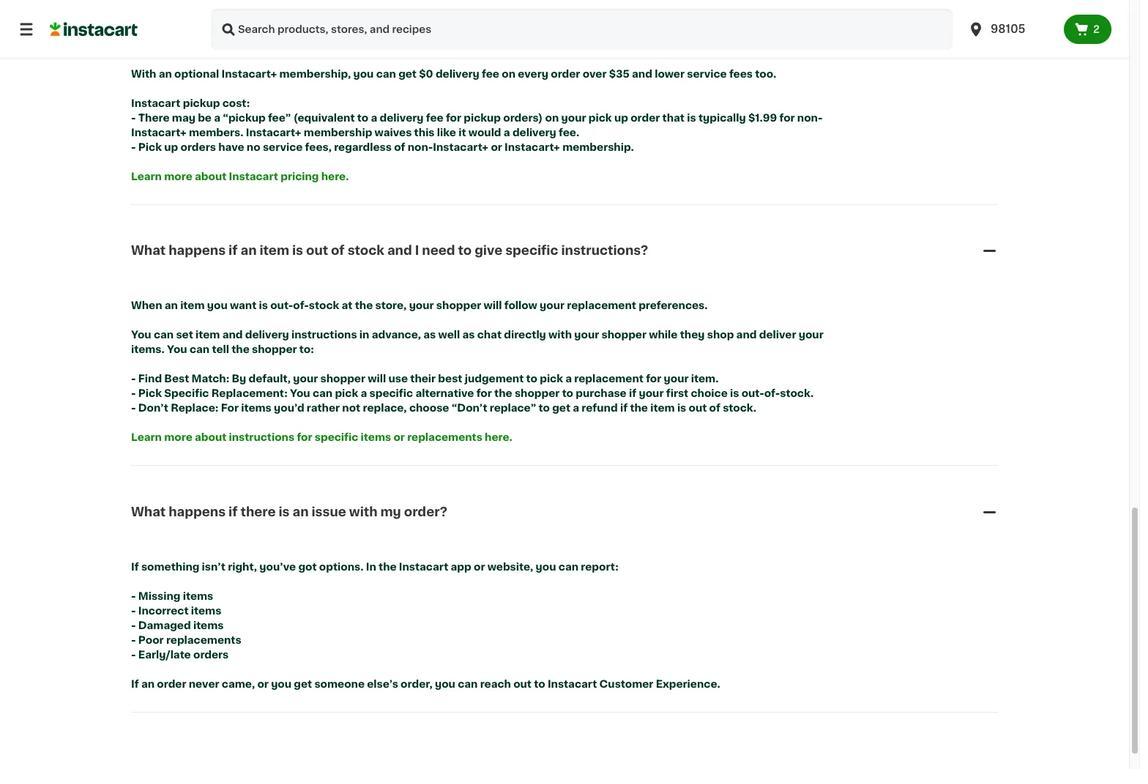 Task type: vqa. For each thing, say whether or not it's contained in the screenshot.
of-
yes



Task type: locate. For each thing, give the bounding box(es) containing it.
1 pick from the top
[[138, 142, 162, 152]]

0 horizontal spatial pick
[[335, 388, 358, 399]]

0 vertical spatial stock.
[[780, 388, 814, 399]]

0 vertical spatial you
[[131, 330, 151, 340]]

-
[[131, 0, 136, 6], [131, 25, 136, 35], [131, 113, 136, 123], [131, 142, 136, 152], [131, 374, 136, 384], [131, 388, 136, 399], [131, 403, 136, 413], [131, 591, 136, 601], [131, 605, 136, 616], [131, 620, 136, 630], [131, 635, 136, 645], [131, 649, 136, 660]]

2 vertical spatial service
[[263, 142, 303, 152]]

excellent
[[131, 39, 181, 50]]

orders inside - missing items - incorrect items - damaged items - poor replacements - early/late orders
[[193, 649, 229, 660]]

delivery right $0
[[436, 69, 480, 79]]

pickup up would
[[464, 113, 501, 123]]

0 horizontal spatial service
[[263, 142, 303, 152]]

or down would
[[491, 142, 502, 152]]

show
[[532, 25, 560, 35]]

and
[[234, 0, 254, 6], [537, 0, 558, 6], [625, 0, 646, 6], [709, 25, 729, 35], [632, 69, 653, 79], [387, 245, 412, 257], [222, 330, 243, 340], [737, 330, 757, 340]]

by
[[232, 374, 246, 384]]

instructions up to:
[[292, 330, 357, 340]]

0 vertical spatial fees
[[182, 0, 205, 6]]

non- right $1.99
[[798, 113, 823, 123]]

fee inside instacart pickup cost: - there may be a "pickup fee" (equivalent to a delivery fee for pickup orders) on your pick up order that is typically $1.99 for non- instacart+ members. instacart+ membership waives this like it would a delivery fee. - pick up orders have no service fees, regardless of non-instacart+ or instacart+ membership.
[[426, 113, 444, 123]]

non- down the this
[[408, 142, 433, 152]]

0 vertical spatial order
[[551, 69, 580, 79]]

of
[[681, 0, 693, 6], [260, 39, 272, 50], [394, 142, 405, 152], [331, 245, 345, 257], [710, 403, 721, 413]]

1 vertical spatial like
[[437, 127, 456, 137]]

reach
[[480, 679, 511, 689]]

like inside - service fees vary and are subject to change based on factors like location and the number and types of items in your cart. orders containing alcohol have a separate service fee. - tipping is optional but encouraged for delivery orders. it's a great way to show your shopper appreciation and recognition for excellent service. 100% of your tip goes directly to the shopper who delivers your order.
[[469, 0, 488, 6]]

more for learn more about instructions for specific items or replacements here.
[[164, 432, 192, 443]]

1 horizontal spatial specific
[[370, 388, 413, 399]]

while
[[649, 330, 678, 340]]

instructions
[[292, 330, 357, 340], [229, 432, 295, 443]]

you inside - find best match: by default, your shopper will use their best judgement to pick a replacement for your item. - pick specific replacement: you can pick a specific alternative for the shopper to purchase if your first choice is out-of-stock. - don't replace: for items you'd rather not replace, choose "don't replace" to get a refund if the item is out of stock.
[[290, 388, 310, 399]]

learn down don't
[[131, 432, 162, 443]]

directly right goes
[[347, 39, 390, 50]]

with inside dropdown button
[[349, 506, 378, 518]]

with inside you can set item and delivery instructions in advance, as well as chat directly with your shopper while they shop and deliver your items. you can tell the shopper to:
[[549, 330, 572, 340]]

you up you'd
[[290, 388, 310, 399]]

shopper up default,
[[252, 344, 297, 355]]

1 horizontal spatial up
[[615, 113, 628, 123]]

in up recognition
[[728, 0, 738, 6]]

about for instacart
[[195, 171, 227, 181]]

membership.
[[563, 142, 634, 152]]

right,
[[228, 562, 257, 572]]

1 vertical spatial have
[[218, 142, 244, 152]]

0 vertical spatial stock
[[348, 245, 385, 257]]

2 vertical spatial specific
[[315, 432, 358, 443]]

can up rather
[[313, 388, 333, 399]]

purchase
[[576, 388, 627, 399]]

preferences.
[[639, 300, 708, 311]]

to left give
[[458, 245, 472, 257]]

an inside what happens if there is an issue with my order? dropdown button
[[293, 506, 309, 518]]

2 pick from the top
[[138, 388, 162, 399]]

replacement inside - find best match: by default, your shopper will use their best judgement to pick a replacement for your item. - pick specific replacement: you can pick a specific alternative for the shopper to purchase if your first choice is out-of-stock. - don't replace: for items you'd rather not replace, choose "don't replace" to get a refund if the item is out of stock.
[[575, 374, 644, 384]]

2 horizontal spatial get
[[553, 403, 571, 413]]

1 horizontal spatial out-
[[742, 388, 765, 399]]

replacements down choose
[[407, 432, 483, 443]]

100%
[[229, 39, 258, 50]]

2 horizontal spatial specific
[[506, 245, 559, 257]]

0 horizontal spatial fee
[[426, 113, 444, 123]]

an down early/late at the left of page
[[141, 679, 155, 689]]

alternative
[[416, 388, 474, 399]]

pick down there
[[138, 142, 162, 152]]

can left $0
[[376, 69, 396, 79]]

in inside you can set item and delivery instructions in advance, as well as chat directly with your shopper while they shop and deliver your items. you can tell the shopper to:
[[360, 330, 370, 340]]

what up something
[[131, 506, 166, 518]]

and up show
[[537, 0, 558, 6]]

0 vertical spatial have
[[274, 10, 300, 20]]

1 vertical spatial here.
[[485, 432, 513, 443]]

service inside - service fees vary and are subject to change based on factors like location and the number and types of items in your cart. orders containing alcohol have a separate service fee. - tipping is optional but encouraged for delivery orders. it's a great way to show your shopper appreciation and recognition for excellent service. 100% of your tip goes directly to the shopper who delivers your order.
[[362, 10, 401, 20]]

order inside instacart pickup cost: - there may be a "pickup fee" (equivalent to a delivery fee for pickup orders) on your pick up order that is typically $1.99 for non- instacart+ members. instacart+ membership waives this like it would a delivery fee. - pick up orders have no service fees, regardless of non-instacart+ or instacart+ membership.
[[631, 113, 660, 123]]

0 horizontal spatial have
[[218, 142, 244, 152]]

more down replace:
[[164, 432, 192, 443]]

learn more about instructions for specific items or replacements here.
[[131, 432, 513, 443]]

directly inside you can set item and delivery instructions in advance, as well as chat directly with your shopper while they shop and deliver your items. you can tell the shopper to:
[[504, 330, 546, 340]]

0 vertical spatial directly
[[347, 39, 390, 50]]

more for learn more about instacart pricing here.
[[164, 171, 192, 181]]

0 vertical spatial like
[[469, 0, 488, 6]]

service.
[[184, 39, 227, 50]]

match:
[[192, 374, 230, 384]]

for down separate
[[329, 25, 345, 35]]

delivers
[[499, 39, 542, 50]]

fee down who
[[482, 69, 500, 79]]

"don't
[[452, 403, 488, 413]]

1 vertical spatial of-
[[765, 388, 780, 399]]

to up replace"
[[526, 374, 538, 384]]

or down 'replace,'
[[394, 432, 405, 443]]

you down set
[[167, 344, 187, 355]]

in
[[366, 562, 376, 572]]

1 horizontal spatial fee.
[[559, 127, 580, 137]]

items right types
[[695, 0, 725, 6]]

0 horizontal spatial replacements
[[166, 635, 241, 645]]

specific
[[506, 245, 559, 257], [370, 388, 413, 399], [315, 432, 358, 443]]

- service fees vary and are subject to change based on factors like location and the number and types of items in your cart. orders containing alcohol have a separate service fee. - tipping is optional but encouraged for delivery orders. it's a great way to show your shopper appreciation and recognition for excellent service. 100% of your tip goes directly to the shopper who delivers your order.
[[131, 0, 815, 50]]

0 vertical spatial specific
[[506, 245, 559, 257]]

2 vertical spatial pick
[[335, 388, 358, 399]]

replacement down instructions?
[[567, 300, 636, 311]]

replacement
[[567, 300, 636, 311], [575, 374, 644, 384]]

1 vertical spatial if
[[131, 679, 139, 689]]

2 if from the top
[[131, 679, 139, 689]]

of- down deliver
[[765, 388, 780, 399]]

0 horizontal spatial with
[[349, 506, 378, 518]]

get inside - find best match: by default, your shopper will use their best judgement to pick a replacement for your item. - pick specific replacement: you can pick a specific alternative for the shopper to purchase if your first choice is out-of-stock. - don't replace: for items you'd rather not replace, choose "don't replace" to get a refund if the item is out of stock.
[[553, 403, 571, 413]]

be
[[198, 113, 212, 123]]

2 vertical spatial you
[[290, 388, 310, 399]]

learn for learn more about instructions for specific items or replacements here.
[[131, 432, 162, 443]]

you
[[131, 330, 151, 340], [167, 344, 187, 355], [290, 388, 310, 399]]

instacart
[[131, 98, 181, 108], [229, 171, 278, 181], [399, 562, 449, 572], [548, 679, 597, 689]]

shop
[[707, 330, 734, 340]]

rather
[[307, 403, 340, 413]]

0 vertical spatial of-
[[293, 300, 309, 311]]

0 vertical spatial out
[[306, 245, 328, 257]]

0 horizontal spatial pickup
[[183, 98, 220, 108]]

specific up 'replace,'
[[370, 388, 413, 399]]

will left use
[[368, 374, 386, 384]]

orders
[[181, 142, 216, 152], [193, 649, 229, 660]]

with
[[131, 69, 156, 79]]

1 vertical spatial out
[[689, 403, 707, 413]]

1 if from the top
[[131, 562, 139, 572]]

1 vertical spatial about
[[195, 432, 227, 443]]

in inside - service fees vary and are subject to change based on factors like location and the number and types of items in your cart. orders containing alcohol have a separate service fee. - tipping is optional but encouraged for delivery orders. it's a great way to show your shopper appreciation and recognition for excellent service. 100% of your tip goes directly to the shopper who delivers your order.
[[728, 0, 738, 6]]

5 - from the top
[[131, 374, 136, 384]]

1 horizontal spatial with
[[549, 330, 572, 340]]

1 horizontal spatial service
[[362, 10, 401, 20]]

2 about from the top
[[195, 432, 227, 443]]

more down members.
[[164, 171, 192, 181]]

in left 'advance,'
[[360, 330, 370, 340]]

1 what from the top
[[131, 245, 166, 257]]

orders inside instacart pickup cost: - there may be a "pickup fee" (equivalent to a delivery fee for pickup orders) on your pick up order that is typically $1.99 for non- instacart+ members. instacart+ membership waives this like it would a delivery fee. - pick up orders have no service fees, regardless of non-instacart+ or instacart+ membership.
[[181, 142, 216, 152]]

0 vertical spatial fee
[[482, 69, 500, 79]]

have down members.
[[218, 142, 244, 152]]

fees up containing
[[182, 0, 205, 6]]

1 98105 button from the left
[[959, 9, 1064, 50]]

0 vertical spatial more
[[164, 171, 192, 181]]

0 vertical spatial service
[[362, 10, 401, 20]]

8 - from the top
[[131, 591, 136, 601]]

1 vertical spatial replacements
[[166, 635, 241, 645]]

out inside - find best match: by default, your shopper will use their best judgement to pick a replacement for your item. - pick specific replacement: you can pick a specific alternative for the shopper to purchase if your first choice is out-of-stock. - don't replace: for items you'd rather not replace, choose "don't replace" to get a refund if the item is out of stock.
[[689, 403, 707, 413]]

1 vertical spatial stock
[[309, 300, 339, 311]]

items down 'replace,'
[[361, 432, 391, 443]]

an left issue
[[293, 506, 309, 518]]

1 happens from the top
[[169, 245, 226, 257]]

2 horizontal spatial you
[[290, 388, 310, 399]]

is inside instacart pickup cost: - there may be a "pickup fee" (equivalent to a delivery fee for pickup orders) on your pick up order that is typically $1.99 for non- instacart+ members. instacart+ membership waives this like it would a delivery fee. - pick up orders have no service fees, regardless of non-instacart+ or instacart+ membership.
[[687, 113, 696, 123]]

0 vertical spatial on
[[412, 0, 425, 6]]

with left "my"
[[349, 506, 378, 518]]

items right damaged
[[193, 620, 224, 630]]

an
[[159, 69, 172, 79], [241, 245, 257, 257], [165, 300, 178, 311], [293, 506, 309, 518], [141, 679, 155, 689]]

1 horizontal spatial stock
[[348, 245, 385, 257]]

specific right give
[[506, 245, 559, 257]]

1 vertical spatial get
[[553, 403, 571, 413]]

orders down members.
[[181, 142, 216, 152]]

1 horizontal spatial stock.
[[780, 388, 814, 399]]

service right lower
[[687, 69, 727, 79]]

1 horizontal spatial fee
[[482, 69, 500, 79]]

this
[[414, 127, 435, 137]]

you
[[353, 69, 374, 79], [207, 300, 228, 311], [536, 562, 556, 572], [271, 679, 292, 689], [435, 679, 456, 689]]

0 vertical spatial fee.
[[404, 10, 424, 20]]

1 horizontal spatial non-
[[798, 113, 823, 123]]

that
[[663, 113, 685, 123]]

of down choice
[[710, 403, 721, 413]]

shopper down it's
[[426, 39, 471, 50]]

pick inside instacart pickup cost: - there may be a "pickup fee" (equivalent to a delivery fee for pickup orders) on your pick up order that is typically $1.99 for non- instacart+ members. instacart+ membership waives this like it would a delivery fee. - pick up orders have no service fees, regardless of non-instacart+ or instacart+ membership.
[[138, 142, 162, 152]]

for
[[329, 25, 345, 35], [797, 25, 812, 35], [446, 113, 462, 123], [780, 113, 795, 123], [646, 374, 662, 384], [477, 388, 492, 399], [297, 432, 312, 443]]

item inside you can set item and delivery instructions in advance, as well as chat directly with your shopper while they shop and deliver your items. you can tell the shopper to:
[[196, 330, 220, 340]]

delivery up waives
[[380, 113, 424, 123]]

when an item you want is out-of-stock at the store, your shopper will follow your replacement preferences.
[[131, 300, 708, 311]]

1 learn from the top
[[131, 171, 162, 181]]

stock left i
[[348, 245, 385, 257]]

items
[[695, 0, 725, 6], [241, 403, 272, 413], [361, 432, 391, 443], [183, 591, 213, 601], [191, 605, 221, 616], [193, 620, 224, 630]]

tip
[[301, 39, 316, 50]]

get left someone
[[294, 679, 312, 689]]

0 vertical spatial non-
[[798, 113, 823, 123]]

11 - from the top
[[131, 635, 136, 645]]

1 - from the top
[[131, 0, 136, 6]]

delivery inside - service fees vary and are subject to change based on factors like location and the number and types of items in your cart. orders containing alcohol have a separate service fee. - tipping is optional but encouraged for delivery orders. it's a great way to show your shopper appreciation and recognition for excellent service. 100% of your tip goes directly to the shopper who delivers your order.
[[347, 25, 391, 35]]

separate
[[311, 10, 359, 20]]

1 vertical spatial learn
[[131, 432, 162, 443]]

if left there
[[229, 506, 238, 518]]

2 vertical spatial out
[[514, 679, 532, 689]]

2 horizontal spatial on
[[545, 113, 559, 123]]

instacart inside instacart pickup cost: - there may be a "pickup fee" (equivalent to a delivery fee for pickup orders) on your pick up order that is typically $1.99 for non- instacart+ members. instacart+ membership waives this like it would a delivery fee. - pick up orders have no service fees, regardless of non-instacart+ or instacart+ membership.
[[131, 98, 181, 108]]

0 horizontal spatial out-
[[270, 300, 293, 311]]

0 vertical spatial pick
[[589, 113, 612, 123]]

delivery down change at the top left of page
[[347, 25, 391, 35]]

stock
[[348, 245, 385, 257], [309, 300, 339, 311]]

learn down there
[[131, 171, 162, 181]]

you right came,
[[271, 679, 292, 689]]

0 vertical spatial with
[[549, 330, 572, 340]]

0 vertical spatial out-
[[270, 300, 293, 311]]

in
[[728, 0, 738, 6], [360, 330, 370, 340]]

of- inside - find best match: by default, your shopper will use their best judgement to pick a replacement for your item. - pick specific replacement: you can pick a specific alternative for the shopper to purchase if your first choice is out-of-stock. - don't replace: for items you'd rather not replace, choose "don't replace" to get a refund if the item is out of stock.
[[765, 388, 780, 399]]

1 vertical spatial out-
[[742, 388, 765, 399]]

and inside dropdown button
[[387, 245, 412, 257]]

2 happens from the top
[[169, 506, 226, 518]]

1 more from the top
[[164, 171, 192, 181]]

1 horizontal spatial pick
[[540, 374, 563, 384]]

1 vertical spatial happens
[[169, 506, 226, 518]]

on right orders)
[[545, 113, 559, 123]]

membership
[[304, 127, 372, 137]]

1 vertical spatial will
[[368, 374, 386, 384]]

$0
[[419, 69, 433, 79]]

1 horizontal spatial directly
[[504, 330, 546, 340]]

what up when
[[131, 245, 166, 257]]

and right $35
[[632, 69, 653, 79]]

0 vertical spatial happens
[[169, 245, 226, 257]]

stock left at
[[309, 300, 339, 311]]

instructions inside you can set item and delivery instructions in advance, as well as chat directly with your shopper while they shop and deliver your items. you can tell the shopper to:
[[292, 330, 357, 340]]

shopper up replace"
[[515, 388, 560, 399]]

None search field
[[211, 9, 953, 50]]

0 vertical spatial what
[[131, 245, 166, 257]]

members.
[[189, 127, 244, 137]]

order,
[[401, 679, 433, 689]]

for down while
[[646, 374, 662, 384]]

1 horizontal spatial as
[[463, 330, 475, 340]]

order down early/late at the left of page
[[157, 679, 186, 689]]

came,
[[222, 679, 255, 689]]

with an optional instacart+ membership, you can get $0 delivery fee on every order over $35 and lower service fees too.
[[131, 69, 777, 79]]

0 vertical spatial here.
[[321, 171, 349, 181]]

an inside what happens if an item is out of stock and i need to give specific instructions? dropdown button
[[241, 245, 257, 257]]

like inside instacart pickup cost: - there may be a "pickup fee" (equivalent to a delivery fee for pickup orders) on your pick up order that is typically $1.99 for non- instacart+ members. instacart+ membership waives this like it would a delivery fee. - pick up orders have no service fees, regardless of non-instacart+ or instacart+ membership.
[[437, 127, 456, 137]]

happens for an
[[169, 245, 226, 257]]

0 horizontal spatial directly
[[347, 39, 390, 50]]

1 vertical spatial specific
[[370, 388, 413, 399]]

when
[[131, 300, 162, 311]]

pricing
[[281, 171, 319, 181]]

on
[[412, 0, 425, 6], [502, 69, 516, 79], [545, 113, 559, 123]]

number
[[581, 0, 623, 6]]

0 vertical spatial about
[[195, 171, 227, 181]]

and left types
[[625, 0, 646, 6]]

you for can
[[167, 344, 187, 355]]

0 horizontal spatial like
[[437, 127, 456, 137]]

1 horizontal spatial like
[[469, 0, 488, 6]]

instacart left "customer"
[[548, 679, 597, 689]]

have
[[274, 10, 300, 20], [218, 142, 244, 152]]

the inside you can set item and delivery instructions in advance, as well as chat directly with your shopper while they shop and deliver your items. you can tell the shopper to:
[[232, 344, 250, 355]]

cost:
[[222, 98, 250, 108]]

fee. inside - service fees vary and are subject to change based on factors like location and the number and types of items in your cart. orders containing alcohol have a separate service fee. - tipping is optional but encouraged for delivery orders. it's a great way to show your shopper appreciation and recognition for excellent service. 100% of your tip goes directly to the shopper who delivers your order.
[[404, 10, 424, 20]]

0 horizontal spatial non-
[[408, 142, 433, 152]]

$35
[[609, 69, 630, 79]]

0 vertical spatial if
[[131, 562, 139, 572]]

2 learn from the top
[[131, 432, 162, 443]]

1 vertical spatial pick
[[540, 374, 563, 384]]

fee up the this
[[426, 113, 444, 123]]

get left refund
[[553, 403, 571, 413]]

stock inside dropdown button
[[348, 245, 385, 257]]

stock. down choice
[[723, 403, 757, 413]]

0 vertical spatial orders
[[181, 142, 216, 152]]

0 horizontal spatial fees
[[182, 0, 205, 6]]

1 horizontal spatial pickup
[[464, 113, 501, 123]]

or right came,
[[257, 679, 269, 689]]

will inside - find best match: by default, your shopper will use their best judgement to pick a replacement for your item. - pick specific replacement: you can pick a specific alternative for the shopper to purchase if your first choice is out-of-stock. - don't replace: for items you'd rather not replace, choose "don't replace" to get a refund if the item is out of stock.
[[368, 374, 386, 384]]

2 what from the top
[[131, 506, 166, 518]]

an right when
[[165, 300, 178, 311]]

who
[[473, 39, 496, 50]]

to right replace"
[[539, 403, 550, 413]]

1 vertical spatial orders
[[193, 649, 229, 660]]

about
[[195, 171, 227, 181], [195, 432, 227, 443]]

1 horizontal spatial replacements
[[407, 432, 483, 443]]

have inside instacart pickup cost: - there may be a "pickup fee" (equivalent to a delivery fee for pickup orders) on your pick up order that is typically $1.99 for non- instacart+ members. instacart+ membership waives this like it would a delivery fee. - pick up orders have no service fees, regardless of non-instacart+ or instacart+ membership.
[[218, 142, 244, 152]]

your
[[740, 0, 765, 6], [563, 25, 588, 35], [274, 39, 299, 50], [544, 39, 569, 50], [562, 113, 586, 123], [409, 300, 434, 311], [540, 300, 565, 311], [575, 330, 599, 340], [799, 330, 824, 340], [293, 374, 318, 384], [664, 374, 689, 384], [639, 388, 664, 399]]

1 about from the top
[[195, 171, 227, 181]]

1 horizontal spatial you
[[167, 344, 187, 355]]

follow
[[505, 300, 538, 311]]

to inside dropdown button
[[458, 245, 472, 257]]

up up the membership.
[[615, 113, 628, 123]]

order left that
[[631, 113, 660, 123]]

2 horizontal spatial order
[[631, 113, 660, 123]]

1 vertical spatial directly
[[504, 330, 546, 340]]

delivery inside you can set item and delivery instructions in advance, as well as chat directly with your shopper while they shop and deliver your items. you can tell the shopper to:
[[245, 330, 289, 340]]

2 more from the top
[[164, 432, 192, 443]]

replace:
[[171, 403, 219, 413]]

1 vertical spatial pick
[[138, 388, 162, 399]]

or
[[491, 142, 502, 152], [394, 432, 405, 443], [474, 562, 485, 572], [257, 679, 269, 689]]

directly
[[347, 39, 390, 50], [504, 330, 546, 340]]

an up the want
[[241, 245, 257, 257]]

your down to:
[[293, 374, 318, 384]]

1 horizontal spatial will
[[484, 300, 502, 311]]

containing
[[171, 10, 229, 20]]

0 horizontal spatial stock
[[309, 300, 339, 311]]

as right well
[[463, 330, 475, 340]]

item.
[[691, 374, 719, 384]]

service inside instacart pickup cost: - there may be a "pickup fee" (equivalent to a delivery fee for pickup orders) on your pick up order that is typically $1.99 for non- instacart+ members. instacart+ membership waives this like it would a delivery fee. - pick up orders have no service fees, regardless of non-instacart+ or instacart+ membership.
[[263, 142, 303, 152]]

isn't
[[202, 562, 226, 572]]

based
[[376, 0, 409, 6]]

order
[[551, 69, 580, 79], [631, 113, 660, 123], [157, 679, 186, 689]]

the right at
[[355, 300, 373, 311]]

with right "chat"
[[549, 330, 572, 340]]

0 horizontal spatial will
[[368, 374, 386, 384]]

get for can
[[294, 679, 312, 689]]

of right types
[[681, 0, 693, 6]]

to down orders.
[[392, 39, 403, 50]]

learn
[[131, 171, 162, 181], [131, 432, 162, 443]]

instacart up there
[[131, 98, 181, 108]]

0 vertical spatial get
[[399, 69, 417, 79]]

out inside what happens if an item is out of stock and i need to give specific instructions? dropdown button
[[306, 245, 328, 257]]

stock for of-
[[309, 300, 339, 311]]

choose
[[409, 403, 449, 413]]

2 horizontal spatial service
[[687, 69, 727, 79]]

1 vertical spatial replacement
[[575, 374, 644, 384]]

else's
[[367, 679, 398, 689]]

specific down rather
[[315, 432, 358, 443]]

they
[[680, 330, 705, 340]]

about down members.
[[195, 171, 227, 181]]

not
[[342, 403, 361, 413]]

(equivalent
[[294, 113, 355, 123]]

get for every
[[399, 69, 417, 79]]



Task type: describe. For each thing, give the bounding box(es) containing it.
stock for of
[[348, 245, 385, 257]]

item inside - find best match: by default, your shopper will use their best judgement to pick a replacement for your item. - pick specific replacement: you can pick a specific alternative for the shopper to purchase if your first choice is out-of-stock. - don't replace: for items you'd rather not replace, choose "don't replace" to get a refund if the item is out of stock.
[[651, 403, 675, 413]]

your right deliver
[[799, 330, 824, 340]]

judgement
[[465, 374, 524, 384]]

1 vertical spatial optional
[[174, 69, 219, 79]]

optional inside - service fees vary and are subject to change based on factors like location and the number and types of items in your cart. orders containing alcohol have a separate service fee. - tipping is optional but encouraged for delivery orders. it's a great way to show your shopper appreciation and recognition for excellent service. 100% of your tip goes directly to the shopper who delivers your order.
[[193, 25, 238, 35]]

change
[[333, 0, 374, 6]]

3 - from the top
[[131, 113, 136, 123]]

0 horizontal spatial here.
[[321, 171, 349, 181]]

2 98105 button from the left
[[968, 9, 1056, 50]]

directly inside - service fees vary and are subject to change based on factors like location and the number and types of items in your cart. orders containing alcohol have a separate service fee. - tipping is optional but encouraged for delivery orders. it's a great way to show your shopper appreciation and recognition for excellent service. 100% of your tip goes directly to the shopper who delivers your order.
[[347, 39, 390, 50]]

appreciation
[[637, 25, 707, 35]]

an for optional
[[159, 69, 172, 79]]

my
[[381, 506, 401, 518]]

you right order,
[[435, 679, 456, 689]]

happens for there
[[169, 506, 226, 518]]

items down isn't
[[183, 591, 213, 601]]

4 - from the top
[[131, 142, 136, 152]]

what happens if there is an issue with my order? button
[[131, 486, 998, 538]]

vary
[[208, 0, 231, 6]]

experience.
[[656, 679, 721, 689]]

1 vertical spatial on
[[502, 69, 516, 79]]

instacart+ down fee" at the top left
[[246, 127, 301, 137]]

$1.99
[[749, 113, 777, 123]]

1 horizontal spatial order
[[551, 69, 580, 79]]

for right recognition
[[797, 25, 812, 35]]

deliver
[[759, 330, 797, 340]]

recognition
[[732, 25, 795, 35]]

instacart left app
[[399, 562, 449, 572]]

at
[[342, 300, 353, 311]]

app
[[451, 562, 472, 572]]

there
[[241, 506, 276, 518]]

of inside instacart pickup cost: - there may be a "pickup fee" (equivalent to a delivery fee for pickup orders) on your pick up order that is typically $1.99 for non- instacart+ members. instacart+ membership waives this like it would a delivery fee. - pick up orders have no service fees, regardless of non-instacart+ or instacart+ membership.
[[394, 142, 405, 152]]

well
[[438, 330, 460, 340]]

items inside - find best match: by default, your shopper will use their best judgement to pick a replacement for your item. - pick specific replacement: you can pick a specific alternative for the shopper to purchase if your first choice is out-of-stock. - don't replace: for items you'd rather not replace, choose "don't replace" to get a refund if the item is out of stock.
[[241, 403, 272, 413]]

or inside instacart pickup cost: - there may be a "pickup fee" (equivalent to a delivery fee for pickup orders) on your pick up order that is typically $1.99 for non- instacart+ members. instacart+ membership waives this like it would a delivery fee. - pick up orders have no service fees, regardless of non-instacart+ or instacart+ membership.
[[491, 142, 502, 152]]

2 as from the left
[[463, 330, 475, 340]]

can inside - find best match: by default, your shopper will use their best judgement to pick a replacement for your item. - pick specific replacement: you can pick a specific alternative for the shopper to purchase if your first choice is out-of-stock. - don't replace: for items you'd rather not replace, choose "don't replace" to get a refund if the item is out of stock.
[[313, 388, 333, 399]]

best
[[438, 374, 463, 384]]

subject
[[276, 0, 317, 6]]

you right website,
[[536, 562, 556, 572]]

advance,
[[372, 330, 421, 340]]

and right 'shop'
[[737, 330, 757, 340]]

orders)
[[503, 113, 543, 123]]

your right store,
[[409, 300, 434, 311]]

for right $1.99
[[780, 113, 795, 123]]

types
[[648, 0, 679, 6]]

pick inside instacart pickup cost: - there may be a "pickup fee" (equivalent to a delivery fee for pickup orders) on your pick up order that is typically $1.99 for non- instacart+ members. instacart+ membership waives this like it would a delivery fee. - pick up orders have no service fees, regardless of non-instacart+ or instacart+ membership.
[[589, 113, 612, 123]]

great
[[462, 25, 491, 35]]

there
[[138, 113, 170, 123]]

shopper left while
[[602, 330, 647, 340]]

their
[[410, 374, 436, 384]]

for down you'd
[[297, 432, 312, 443]]

shopper up not
[[321, 374, 366, 384]]

your up order.
[[563, 25, 588, 35]]

your left cart.
[[740, 0, 765, 6]]

0 vertical spatial replacement
[[567, 300, 636, 311]]

fee"
[[268, 113, 291, 123]]

on inside instacart pickup cost: - there may be a "pickup fee" (equivalent to a delivery fee for pickup orders) on your pick up order that is typically $1.99 for non- instacart+ members. instacart+ membership waives this like it would a delivery fee. - pick up orders have no service fees, regardless of non-instacart+ or instacart+ membership.
[[545, 113, 559, 123]]

need
[[422, 245, 455, 257]]

every
[[518, 69, 549, 79]]

instacart down no
[[229, 171, 278, 181]]

default,
[[249, 374, 291, 384]]

factors
[[428, 0, 467, 6]]

your down encouraged
[[274, 39, 299, 50]]

to inside instacart pickup cost: - there may be a "pickup fee" (equivalent to a delivery fee for pickup orders) on your pick up order that is typically $1.99 for non- instacart+ members. instacart+ membership waives this like it would a delivery fee. - pick up orders have no service fees, regardless of non-instacart+ or instacart+ membership.
[[357, 113, 369, 123]]

set
[[176, 330, 193, 340]]

specific inside - find best match: by default, your shopper will use their best judgement to pick a replacement for your item. - pick specific replacement: you can pick a specific alternative for the shopper to purchase if your first choice is out-of-stock. - don't replace: for items you'd rather not replace, choose "don't replace" to get a refund if the item is out of stock.
[[370, 388, 413, 399]]

what happens if there is an issue with my order?
[[131, 506, 448, 518]]

your up purchase
[[575, 330, 599, 340]]

you right membership,
[[353, 69, 374, 79]]

about for instructions
[[195, 432, 227, 443]]

never
[[189, 679, 219, 689]]

learn for learn more about instacart pricing here.
[[131, 171, 162, 181]]

too.
[[755, 69, 777, 79]]

can down set
[[190, 344, 210, 355]]

item inside what happens if an item is out of stock and i need to give specific instructions? dropdown button
[[260, 245, 289, 257]]

if right refund
[[620, 403, 628, 413]]

if for if an order never came, or you get someone else's order, you can reach out to instacart customer experience.
[[131, 679, 139, 689]]

10 - from the top
[[131, 620, 136, 630]]

if an order never came, or you get someone else's order, you can reach out to instacart customer experience.
[[131, 679, 721, 689]]

fee. inside instacart pickup cost: - there may be a "pickup fee" (equivalent to a delivery fee for pickup orders) on your pick up order that is typically $1.99 for non- instacart+ members. instacart+ membership waives this like it would a delivery fee. - pick up orders have no service fees, regardless of non-instacart+ or instacart+ membership.
[[559, 127, 580, 137]]

1 vertical spatial fees
[[730, 69, 753, 79]]

your inside instacart pickup cost: - there may be a "pickup fee" (equivalent to a delivery fee for pickup orders) on your pick up order that is typically $1.99 for non- instacart+ members. instacart+ membership waives this like it would a delivery fee. - pick up orders have no service fees, regardless of non-instacart+ or instacart+ membership.
[[562, 113, 586, 123]]

items.
[[131, 344, 165, 355]]

delivery down orders)
[[513, 127, 557, 137]]

for
[[221, 403, 239, 413]]

to left purchase
[[562, 388, 574, 399]]

1 vertical spatial service
[[687, 69, 727, 79]]

if right purchase
[[629, 388, 637, 399]]

9 - from the top
[[131, 605, 136, 616]]

you can set item and delivery instructions in advance, as well as chat directly with your shopper while they shop and deliver your items. you can tell the shopper to:
[[131, 330, 826, 355]]

of right the 100%
[[260, 39, 272, 50]]

early/late
[[138, 649, 191, 660]]

orders
[[131, 10, 169, 20]]

2 button
[[1064, 15, 1112, 44]]

instacart+ down the 100%
[[222, 69, 277, 79]]

on inside - service fees vary and are subject to change based on factors like location and the number and types of items in your cart. orders containing alcohol have a separate service fee. - tipping is optional but encouraged for delivery orders. it's a great way to show your shopper appreciation and recognition for excellent service. 100% of your tip goes directly to the shopper who delivers your order.
[[412, 0, 425, 6]]

got
[[298, 562, 317, 572]]

and up the tell
[[222, 330, 243, 340]]

98105
[[991, 23, 1026, 34]]

can left report:
[[559, 562, 579, 572]]

and up alcohol
[[234, 0, 254, 6]]

to up separate
[[319, 0, 331, 6]]

and left recognition
[[709, 25, 729, 35]]

an for order
[[141, 679, 155, 689]]

your up first
[[664, 374, 689, 384]]

choice
[[691, 388, 728, 399]]

to up "delivers"
[[518, 25, 529, 35]]

replace,
[[363, 403, 407, 413]]

to:
[[299, 344, 314, 355]]

1 vertical spatial instructions
[[229, 432, 295, 443]]

can left reach
[[458, 679, 478, 689]]

- missing items - incorrect items - damaged items - poor replacements - early/late orders
[[131, 591, 241, 660]]

customer
[[600, 679, 654, 689]]

what for what happens if an item is out of stock and i need to give specific instructions?
[[131, 245, 166, 257]]

tipping
[[138, 25, 179, 35]]

12 - from the top
[[131, 649, 136, 660]]

alcohol
[[232, 10, 272, 20]]

location
[[491, 0, 535, 6]]

1 vertical spatial up
[[164, 142, 178, 152]]

you for find
[[290, 388, 310, 399]]

items inside - service fees vary and are subject to change based on factors like location and the number and types of items in your cart. orders containing alcohol have a separate service fee. - tipping is optional but encouraged for delivery orders. it's a great way to show your shopper appreciation and recognition for excellent service. 100% of your tip goes directly to the shopper who delivers your order.
[[695, 0, 725, 6]]

the right in
[[379, 562, 397, 572]]

1 as from the left
[[424, 330, 436, 340]]

membership,
[[279, 69, 351, 79]]

your down show
[[544, 39, 569, 50]]

you've
[[260, 562, 296, 572]]

1 vertical spatial non-
[[408, 142, 433, 152]]

instacart+ down orders)
[[505, 142, 560, 152]]

fees,
[[305, 142, 332, 152]]

items right incorrect
[[191, 605, 221, 616]]

replacements inside - missing items - incorrect items - damaged items - poor replacements - early/late orders
[[166, 635, 241, 645]]

over
[[583, 69, 607, 79]]

are
[[256, 0, 274, 6]]

what happens if an item is out of stock and i need to give specific instructions? button
[[131, 224, 998, 277]]

an for item
[[165, 300, 178, 311]]

tell
[[212, 344, 229, 355]]

or right app
[[474, 562, 485, 572]]

best
[[164, 374, 189, 384]]

what for what happens if there is an issue with my order?
[[131, 506, 166, 518]]

2 - from the top
[[131, 25, 136, 35]]

0 vertical spatial replacements
[[407, 432, 483, 443]]

shopper up well
[[437, 300, 482, 311]]

something
[[141, 562, 200, 572]]

options.
[[319, 562, 364, 572]]

of inside - find best match: by default, your shopper will use their best judgement to pick a replacement for your item. - pick specific replacement: you can pick a specific alternative for the shopper to purchase if your first choice is out-of-stock. - don't replace: for items you'd rather not replace, choose "don't replace" to get a refund if the item is out of stock.
[[710, 403, 721, 413]]

instacart+ down "it"
[[433, 142, 489, 152]]

fees inside - service fees vary and are subject to change based on factors like location and the number and types of items in your cart. orders containing alcohol have a separate service fee. - tipping is optional but encouraged for delivery orders. it's a great way to show your shopper appreciation and recognition for excellent service. 100% of your tip goes directly to the shopper who delivers your order.
[[182, 0, 205, 6]]

Search field
[[211, 9, 953, 50]]

if up the want
[[229, 245, 238, 257]]

0 horizontal spatial of-
[[293, 300, 309, 311]]

the up search field
[[560, 0, 578, 6]]

0 horizontal spatial order
[[157, 679, 186, 689]]

6 - from the top
[[131, 388, 136, 399]]

you'd
[[274, 403, 304, 413]]

is inside - service fees vary and are subject to change based on factors like location and the number and types of items in your cart. orders containing alcohol have a separate service fee. - tipping is optional but encouraged for delivery orders. it's a great way to show your shopper appreciation and recognition for excellent service. 100% of your tip goes directly to the shopper who delivers your order.
[[182, 25, 191, 35]]

have inside - service fees vary and are subject to change based on factors like location and the number and types of items in your cart. orders containing alcohol have a separate service fee. - tipping is optional but encouraged for delivery orders. it's a great way to show your shopper appreciation and recognition for excellent service. 100% of your tip goes directly to the shopper who delivers your order.
[[274, 10, 300, 20]]

learn more about instructions for specific items or replacements here. link
[[131, 432, 513, 443]]

chat
[[477, 330, 502, 340]]

your right 'follow'
[[540, 300, 565, 311]]

the right refund
[[630, 403, 648, 413]]

shopper down number
[[590, 25, 635, 35]]

for up "it"
[[446, 113, 462, 123]]

can left set
[[154, 330, 174, 340]]

order?
[[404, 506, 448, 518]]

specific inside dropdown button
[[506, 245, 559, 257]]

i
[[415, 245, 419, 257]]

of inside dropdown button
[[331, 245, 345, 257]]

out- inside - find best match: by default, your shopper will use their best judgement to pick a replacement for your item. - pick specific replacement: you can pick a specific alternative for the shopper to purchase if your first choice is out-of-stock. - don't replace: for items you'd rather not replace, choose "don't replace" to get a refund if the item is out of stock.
[[742, 388, 765, 399]]

want
[[230, 300, 257, 311]]

instacart logo image
[[50, 21, 138, 38]]

orders.
[[393, 25, 432, 35]]

the down judgement
[[495, 388, 513, 399]]

your left first
[[639, 388, 664, 399]]

pick inside - find best match: by default, your shopper will use their best judgement to pick a replacement for your item. - pick specific replacement: you can pick a specific alternative for the shopper to purchase if your first choice is out-of-stock. - don't replace: for items you'd rather not replace, choose "don't replace" to get a refund if the item is out of stock.
[[138, 388, 162, 399]]

give
[[475, 245, 503, 257]]

refund
[[582, 403, 618, 413]]

replacement:
[[212, 388, 288, 399]]

would
[[469, 127, 501, 137]]

1 vertical spatial stock.
[[723, 403, 757, 413]]

the down orders.
[[406, 39, 424, 50]]

if for if something isn't right, you've got options. in the instacart app or website, you can report:
[[131, 562, 139, 572]]

you left the want
[[207, 300, 228, 311]]

instacart+ down there
[[131, 127, 187, 137]]

to right reach
[[534, 679, 546, 689]]

for down judgement
[[477, 388, 492, 399]]

service
[[138, 0, 179, 6]]

use
[[389, 374, 408, 384]]

1 horizontal spatial out
[[514, 679, 532, 689]]

7 - from the top
[[131, 403, 136, 413]]

order.
[[571, 39, 603, 50]]

0 vertical spatial pickup
[[183, 98, 220, 108]]

encouraged
[[261, 25, 327, 35]]

0 vertical spatial up
[[615, 113, 628, 123]]

learn more about instacart pricing here. link
[[131, 171, 349, 181]]



